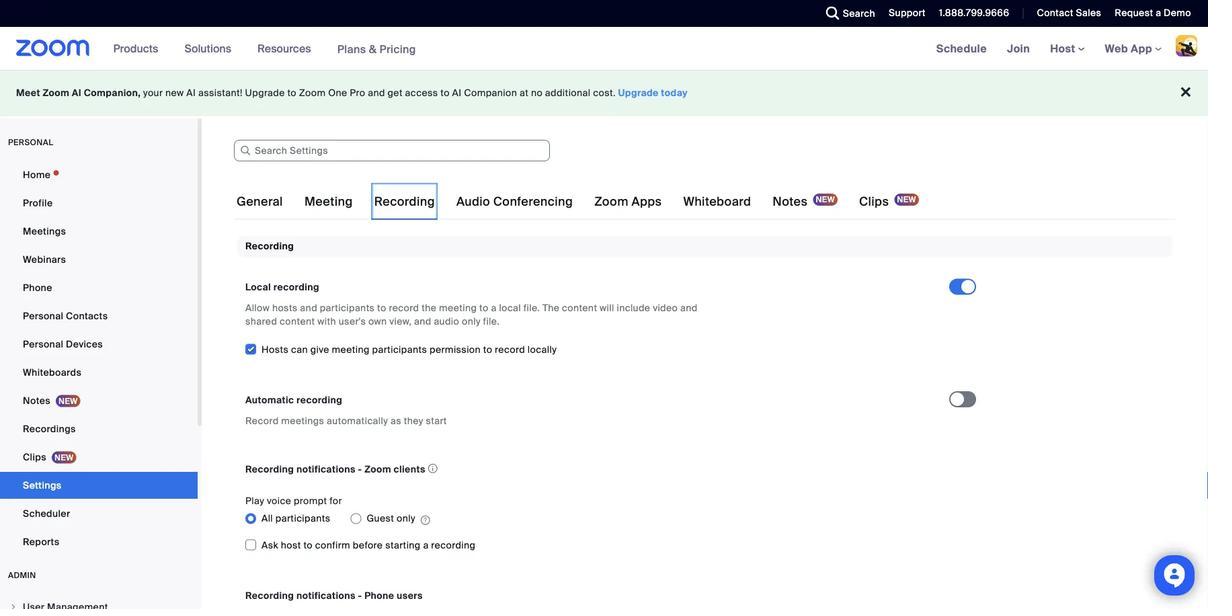 Task type: vqa. For each thing, say whether or not it's contained in the screenshot.
-
yes



Task type: describe. For each thing, give the bounding box(es) containing it.
recording up local
[[246, 240, 294, 253]]

app
[[1132, 41, 1153, 56]]

1 vertical spatial record
[[495, 343, 525, 356]]

join
[[1008, 41, 1031, 56]]

record meetings automatically as they start
[[246, 415, 447, 427]]

starting
[[386, 539, 421, 552]]

at
[[520, 87, 529, 99]]

audio
[[457, 194, 491, 210]]

whiteboards
[[23, 366, 82, 379]]

personal contacts link
[[0, 303, 198, 330]]

host
[[281, 539, 301, 552]]

locally
[[528, 343, 557, 356]]

meetings link
[[0, 218, 198, 245]]

participants inside 'allow hosts and participants to record the meeting to a local file. the content will include video and shared content with user's own view, and audio only file.'
[[320, 302, 375, 314]]

ask
[[262, 539, 279, 552]]

one
[[328, 87, 348, 99]]

recording notifications - zoom clients
[[246, 463, 426, 476]]

apps
[[632, 194, 662, 210]]

products button
[[113, 27, 164, 70]]

right image
[[9, 603, 17, 610]]

whiteboard
[[684, 194, 752, 210]]

meet zoom ai companion, footer
[[0, 70, 1209, 116]]

clips inside personal menu menu
[[23, 451, 46, 464]]

conferencing
[[494, 194, 573, 210]]

with
[[318, 315, 336, 328]]

a inside 'allow hosts and participants to record the meeting to a local file. the content will include video and shared content with user's own view, and audio only file.'
[[491, 302, 497, 314]]

hosts
[[272, 302, 298, 314]]

record
[[246, 415, 279, 427]]

the
[[422, 302, 437, 314]]

companion,
[[84, 87, 141, 99]]

to left local
[[480, 302, 489, 314]]

zoom logo image
[[16, 40, 90, 57]]

1.888.799.9666 button up schedule
[[930, 0, 1013, 27]]

search
[[843, 7, 876, 20]]

audio
[[434, 315, 460, 328]]

as
[[391, 415, 402, 427]]

will
[[600, 302, 615, 314]]

search button
[[817, 0, 879, 27]]

pricing
[[380, 42, 416, 56]]

local
[[246, 281, 271, 294]]

solutions
[[185, 41, 231, 56]]

access
[[405, 87, 438, 99]]

include
[[617, 302, 651, 314]]

and right hosts
[[300, 302, 318, 314]]

record inside 'allow hosts and participants to record the meeting to a local file. the content will include video and shared content with user's own view, and audio only file.'
[[389, 302, 419, 314]]

3 ai from the left
[[453, 87, 462, 99]]

to right access
[[441, 87, 450, 99]]

product information navigation
[[103, 27, 426, 71]]

give
[[311, 343, 330, 356]]

web app button
[[1106, 41, 1163, 56]]

additional
[[546, 87, 591, 99]]

0 vertical spatial a
[[1157, 7, 1162, 19]]

webinars link
[[0, 246, 198, 273]]

1.888.799.9666
[[940, 7, 1010, 19]]

recording notifications - zoom clients application
[[246, 460, 938, 479]]

phone inside phone link
[[23, 282, 52, 294]]

join link
[[998, 27, 1041, 70]]

0 vertical spatial content
[[562, 302, 598, 314]]

only inside play voice prompt for option group
[[397, 513, 416, 525]]

2 ai from the left
[[187, 87, 196, 99]]

voice
[[267, 495, 291, 508]]

personal contacts
[[23, 310, 108, 322]]

to right host
[[304, 539, 313, 552]]

prompt
[[294, 495, 327, 508]]

automatically
[[327, 415, 388, 427]]

demo
[[1165, 7, 1192, 19]]

home link
[[0, 161, 198, 188]]

hosts can give meeting participants permission to record locally
[[262, 343, 557, 356]]

meet zoom ai companion, your new ai assistant! upgrade to zoom one pro and get access to ai companion at no additional cost. upgrade today
[[16, 87, 688, 99]]

support
[[889, 7, 926, 19]]

notifications for phone
[[297, 590, 356, 602]]

meet
[[16, 87, 40, 99]]

1 vertical spatial participants
[[372, 343, 427, 356]]

settings
[[23, 479, 62, 492]]

today
[[662, 87, 688, 99]]

confirm
[[315, 539, 351, 552]]

1.888.799.9666 button up schedule link in the top right of the page
[[940, 7, 1010, 19]]

clips link
[[0, 444, 198, 471]]

automatic recording
[[246, 394, 343, 406]]

ask host to confirm before starting a recording
[[262, 539, 476, 552]]

0 vertical spatial file.
[[524, 302, 540, 314]]

request
[[1116, 7, 1154, 19]]

phone inside "recording" element
[[365, 590, 395, 602]]

notes inside personal menu menu
[[23, 395, 50, 407]]

zoom inside tabs of my account settings page tab list
[[595, 194, 629, 210]]

host
[[1051, 41, 1079, 56]]

participants inside play voice prompt for option group
[[276, 513, 331, 525]]

allow
[[246, 302, 270, 314]]

general
[[237, 194, 283, 210]]

webinars
[[23, 253, 66, 266]]

plans & pricing
[[337, 42, 416, 56]]

scheduler
[[23, 508, 70, 520]]

play voice prompt for
[[246, 495, 342, 508]]

companion
[[464, 87, 518, 99]]

shared
[[246, 315, 277, 328]]

personal for personal devices
[[23, 338, 63, 351]]

personal devices link
[[0, 331, 198, 358]]

the
[[543, 302, 560, 314]]

recordings
[[23, 423, 76, 435]]

recording notifications - phone users
[[246, 590, 423, 602]]

profile
[[23, 197, 53, 209]]



Task type: locate. For each thing, give the bounding box(es) containing it.
2 horizontal spatial a
[[1157, 7, 1162, 19]]

- left users
[[358, 590, 362, 602]]

zoom inside "recording notifications - zoom clients" application
[[365, 463, 392, 476]]

zoom left one at the left top
[[299, 87, 326, 99]]

2 vertical spatial participants
[[276, 513, 331, 525]]

1 horizontal spatial ai
[[187, 87, 196, 99]]

products
[[113, 41, 158, 56]]

tabs of my account settings page tab list
[[234, 183, 922, 221]]

1 horizontal spatial content
[[562, 302, 598, 314]]

0 vertical spatial notes
[[773, 194, 808, 210]]

assistant!
[[198, 87, 243, 99]]

ai left the companion,
[[72, 87, 81, 99]]

start
[[426, 415, 447, 427]]

allow hosts and participants to record the meeting to a local file. the content will include video and shared content with user's own view, and audio only file.
[[246, 302, 698, 328]]

contact sales link
[[1028, 0, 1106, 27], [1038, 7, 1102, 19]]

2 personal from the top
[[23, 338, 63, 351]]

zoom right meet
[[43, 87, 69, 99]]

1 vertical spatial notifications
[[297, 590, 356, 602]]

recording up the meetings
[[297, 394, 343, 406]]

1 horizontal spatial phone
[[365, 590, 395, 602]]

hosts
[[262, 343, 289, 356]]

1 upgrade from the left
[[245, 87, 285, 99]]

record left locally
[[495, 343, 525, 356]]

cost.
[[594, 87, 616, 99]]

only right audio
[[462, 315, 481, 328]]

web app
[[1106, 41, 1153, 56]]

pro
[[350, 87, 366, 99]]

plans & pricing link
[[337, 42, 416, 56], [337, 42, 416, 56]]

no
[[531, 87, 543, 99]]

1 vertical spatial only
[[397, 513, 416, 525]]

participants down prompt
[[276, 513, 331, 525]]

1 vertical spatial notes
[[23, 395, 50, 407]]

- inside "recording notifications - zoom clients" application
[[358, 463, 362, 476]]

banner containing products
[[0, 27, 1209, 71]]

2 upgrade from the left
[[619, 87, 659, 99]]

permission
[[430, 343, 481, 356]]

support link
[[879, 0, 930, 27], [889, 7, 926, 19]]

reports
[[23, 536, 59, 548]]

2 horizontal spatial ai
[[453, 87, 462, 99]]

a
[[1157, 7, 1162, 19], [491, 302, 497, 314], [423, 539, 429, 552]]

1 - from the top
[[358, 463, 362, 476]]

settings link
[[0, 472, 198, 499]]

whiteboards link
[[0, 359, 198, 386]]

1 vertical spatial personal
[[23, 338, 63, 351]]

1 vertical spatial meeting
[[332, 343, 370, 356]]

0 vertical spatial participants
[[320, 302, 375, 314]]

clients
[[394, 463, 426, 476]]

all
[[262, 513, 273, 525]]

notifications for zoom
[[297, 463, 356, 476]]

personal menu menu
[[0, 161, 198, 557]]

recording inside tabs of my account settings page tab list
[[375, 194, 435, 210]]

contacts
[[66, 310, 108, 322]]

and right the video at the right of page
[[681, 302, 698, 314]]

to
[[288, 87, 297, 99], [441, 87, 450, 99], [377, 302, 387, 314], [480, 302, 489, 314], [484, 343, 493, 356], [304, 539, 313, 552]]

meetings
[[281, 415, 325, 427]]

and inside meet zoom ai companion, footer
[[368, 87, 385, 99]]

1 horizontal spatial notes
[[773, 194, 808, 210]]

content
[[562, 302, 598, 314], [280, 315, 315, 328]]

0 horizontal spatial content
[[280, 315, 315, 328]]

before
[[353, 539, 383, 552]]

participants
[[320, 302, 375, 314], [372, 343, 427, 356], [276, 513, 331, 525]]

automatic
[[246, 394, 294, 406]]

profile picture image
[[1177, 35, 1198, 57]]

view,
[[390, 315, 412, 328]]

banner
[[0, 27, 1209, 71]]

0 vertical spatial clips
[[860, 194, 890, 210]]

menu item
[[0, 595, 198, 610]]

phone down webinars
[[23, 282, 52, 294]]

recording
[[375, 194, 435, 210], [246, 240, 294, 253], [246, 463, 294, 476], [246, 590, 294, 602]]

zoom
[[43, 87, 69, 99], [299, 87, 326, 99], [595, 194, 629, 210], [365, 463, 392, 476]]

and down the
[[414, 315, 432, 328]]

play voice prompt for option group
[[246, 508, 950, 530]]

0 horizontal spatial phone
[[23, 282, 52, 294]]

0 vertical spatial notifications
[[297, 463, 356, 476]]

recording down the search settings text field on the top left of page
[[375, 194, 435, 210]]

file. left the
[[524, 302, 540, 314]]

meeting up audio
[[439, 302, 477, 314]]

sales
[[1077, 7, 1102, 19]]

1 vertical spatial a
[[491, 302, 497, 314]]

&
[[369, 42, 377, 56]]

guest only
[[367, 513, 416, 525]]

recording for meetings
[[297, 394, 343, 406]]

solutions button
[[185, 27, 238, 70]]

all participants
[[262, 513, 331, 525]]

1 ai from the left
[[72, 87, 81, 99]]

0 vertical spatial meeting
[[439, 302, 477, 314]]

-
[[358, 463, 362, 476], [358, 590, 362, 602]]

notifications
[[297, 463, 356, 476], [297, 590, 356, 602]]

host button
[[1051, 41, 1086, 56]]

they
[[404, 415, 424, 427]]

a right 'starting'
[[423, 539, 429, 552]]

own
[[369, 315, 387, 328]]

recording right 'starting'
[[431, 539, 476, 552]]

content down hosts
[[280, 315, 315, 328]]

0 horizontal spatial meeting
[[332, 343, 370, 356]]

only left learn more about guest only image
[[397, 513, 416, 525]]

personal up personal devices
[[23, 310, 63, 322]]

file.
[[524, 302, 540, 314], [483, 315, 500, 328]]

2 - from the top
[[358, 590, 362, 602]]

notifications up for
[[297, 463, 356, 476]]

1 vertical spatial file.
[[483, 315, 500, 328]]

recording inside application
[[246, 463, 294, 476]]

request a demo
[[1116, 7, 1192, 19]]

guest
[[367, 513, 394, 525]]

a left local
[[491, 302, 497, 314]]

your
[[143, 87, 163, 99]]

can
[[291, 343, 308, 356]]

learn more about guest only image
[[421, 514, 430, 526]]

to up own
[[377, 302, 387, 314]]

- for zoom
[[358, 463, 362, 476]]

only
[[462, 315, 481, 328], [397, 513, 416, 525]]

file. down local
[[483, 315, 500, 328]]

ai left companion
[[453, 87, 462, 99]]

notes link
[[0, 388, 198, 414]]

video
[[653, 302, 678, 314]]

resources button
[[258, 27, 317, 70]]

record
[[389, 302, 419, 314], [495, 343, 525, 356]]

0 vertical spatial -
[[358, 463, 362, 476]]

participants up user's
[[320, 302, 375, 314]]

personal for personal contacts
[[23, 310, 63, 322]]

- for phone
[[358, 590, 362, 602]]

1 personal from the top
[[23, 310, 63, 322]]

play
[[246, 495, 265, 508]]

phone
[[23, 282, 52, 294], [365, 590, 395, 602]]

0 vertical spatial phone
[[23, 282, 52, 294]]

personal
[[23, 310, 63, 322], [23, 338, 63, 351]]

recordings link
[[0, 416, 198, 443]]

zoom apps
[[595, 194, 662, 210]]

only inside 'allow hosts and participants to record the meeting to a local file. the content will include video and shared content with user's own view, and audio only file.'
[[462, 315, 481, 328]]

users
[[397, 590, 423, 602]]

upgrade right the cost.
[[619, 87, 659, 99]]

1 vertical spatial -
[[358, 590, 362, 602]]

1 vertical spatial phone
[[365, 590, 395, 602]]

and left the "get"
[[368, 87, 385, 99]]

to down resources dropdown button
[[288, 87, 297, 99]]

recording up hosts
[[274, 281, 320, 294]]

zoom left 'apps'
[[595, 194, 629, 210]]

recording up voice
[[246, 463, 294, 476]]

personal up whiteboards
[[23, 338, 63, 351]]

1 notifications from the top
[[297, 463, 356, 476]]

0 horizontal spatial notes
[[23, 395, 50, 407]]

recording down ask
[[246, 590, 294, 602]]

a left demo
[[1157, 7, 1162, 19]]

1 vertical spatial clips
[[23, 451, 46, 464]]

2 notifications from the top
[[297, 590, 356, 602]]

1 horizontal spatial clips
[[860, 194, 890, 210]]

1 horizontal spatial a
[[491, 302, 497, 314]]

personal devices
[[23, 338, 103, 351]]

local recording
[[246, 281, 320, 294]]

0 vertical spatial record
[[389, 302, 419, 314]]

info outline image
[[428, 460, 438, 478]]

meetings navigation
[[927, 27, 1209, 71]]

2 vertical spatial a
[[423, 539, 429, 552]]

Search Settings text field
[[234, 140, 550, 161]]

1 horizontal spatial only
[[462, 315, 481, 328]]

1 vertical spatial recording
[[297, 394, 343, 406]]

ai right new
[[187, 87, 196, 99]]

meeting
[[305, 194, 353, 210]]

schedule link
[[927, 27, 998, 70]]

0 horizontal spatial file.
[[483, 315, 500, 328]]

recording element
[[237, 236, 1173, 610]]

0 horizontal spatial upgrade
[[245, 87, 285, 99]]

0 vertical spatial recording
[[274, 281, 320, 294]]

- down automatically
[[358, 463, 362, 476]]

notifications inside application
[[297, 463, 356, 476]]

1 horizontal spatial record
[[495, 343, 525, 356]]

contact sales
[[1038, 7, 1102, 19]]

0 vertical spatial only
[[462, 315, 481, 328]]

to right permission
[[484, 343, 493, 356]]

admin
[[8, 571, 36, 581]]

participants down view,
[[372, 343, 427, 356]]

phone left users
[[365, 590, 395, 602]]

0 horizontal spatial a
[[423, 539, 429, 552]]

0 vertical spatial personal
[[23, 310, 63, 322]]

1 vertical spatial content
[[280, 315, 315, 328]]

request a demo link
[[1106, 0, 1209, 27], [1116, 7, 1192, 19]]

meeting down user's
[[332, 343, 370, 356]]

clips inside tabs of my account settings page tab list
[[860, 194, 890, 210]]

contact
[[1038, 7, 1074, 19]]

home
[[23, 169, 51, 181]]

2 vertical spatial recording
[[431, 539, 476, 552]]

0 horizontal spatial record
[[389, 302, 419, 314]]

scheduler link
[[0, 501, 198, 527]]

notes inside tabs of my account settings page tab list
[[773, 194, 808, 210]]

devices
[[66, 338, 103, 351]]

audio conferencing
[[457, 194, 573, 210]]

record up view,
[[389, 302, 419, 314]]

new
[[166, 87, 184, 99]]

0 horizontal spatial ai
[[72, 87, 81, 99]]

1 horizontal spatial upgrade
[[619, 87, 659, 99]]

resources
[[258, 41, 311, 56]]

0 horizontal spatial clips
[[23, 451, 46, 464]]

recording for hosts
[[274, 281, 320, 294]]

zoom left clients
[[365, 463, 392, 476]]

meeting inside 'allow hosts and participants to record the meeting to a local file. the content will include video and shared content with user's own view, and audio only file.'
[[439, 302, 477, 314]]

notifications down confirm
[[297, 590, 356, 602]]

upgrade down the product information navigation at top left
[[245, 87, 285, 99]]

personal
[[8, 137, 53, 148]]

1 horizontal spatial meeting
[[439, 302, 477, 314]]

0 horizontal spatial only
[[397, 513, 416, 525]]

content left will
[[562, 302, 598, 314]]

1 horizontal spatial file.
[[524, 302, 540, 314]]



